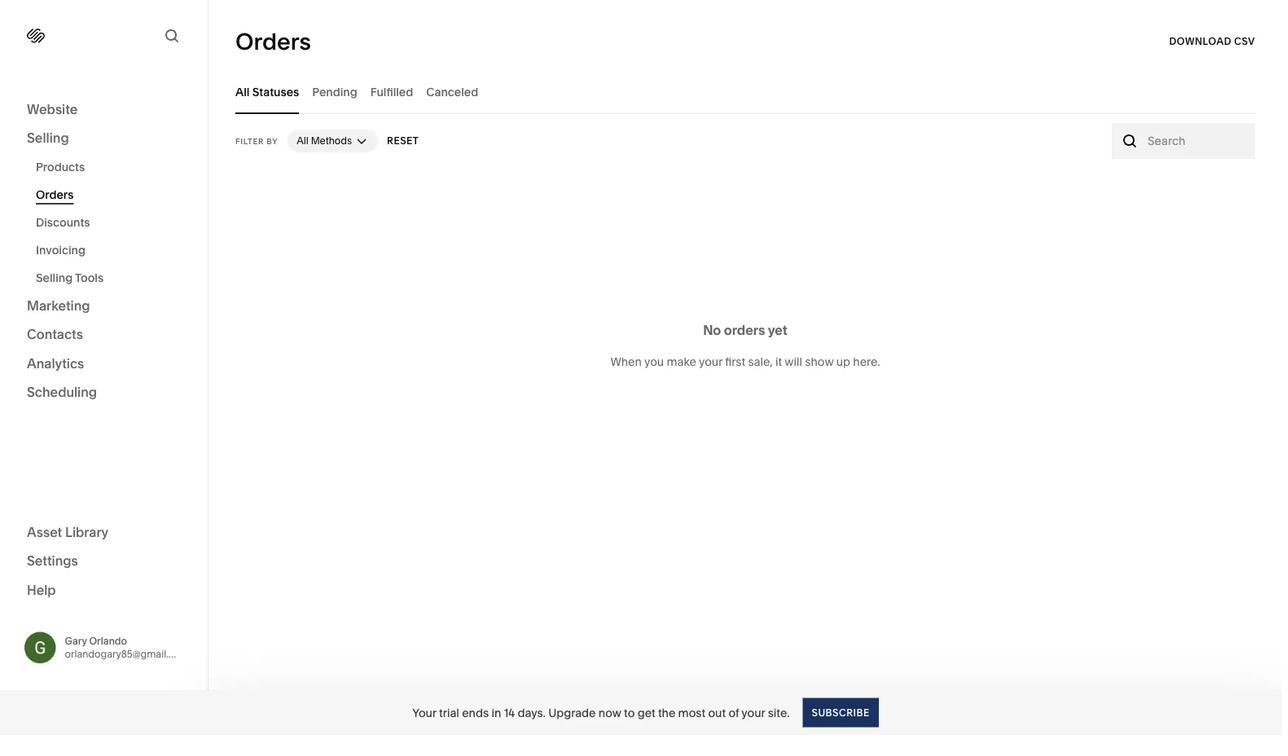 Task type: vqa. For each thing, say whether or not it's contained in the screenshot.
Contacts LINK
yes



Task type: describe. For each thing, give the bounding box(es) containing it.
fulfilled
[[371, 85, 413, 99]]

scheduling
[[27, 384, 97, 400]]

1 horizontal spatial your
[[742, 706, 766, 720]]

canceled
[[426, 85, 479, 99]]

orlando
[[89, 635, 127, 647]]

when
[[611, 355, 642, 368]]

0 vertical spatial your
[[699, 355, 723, 368]]

out
[[709, 706, 726, 720]]

marketing
[[27, 298, 90, 313]]

csv
[[1235, 35, 1256, 47]]

asset library
[[27, 524, 109, 540]]

the
[[658, 706, 676, 720]]

sale,
[[749, 355, 773, 368]]

discounts
[[36, 216, 90, 229]]

all methods
[[297, 135, 352, 147]]

all statuses button
[[236, 69, 299, 114]]

upgrade
[[549, 706, 596, 720]]

1 vertical spatial orders
[[36, 188, 74, 202]]

you
[[645, 355, 664, 368]]

canceled button
[[426, 69, 479, 114]]

invoicing link
[[36, 236, 190, 264]]

marketing link
[[27, 297, 181, 316]]

orders
[[724, 322, 766, 338]]

it
[[776, 355, 783, 368]]

selling for selling tools
[[36, 271, 73, 285]]

all methods button
[[287, 130, 378, 152]]

in
[[492, 706, 502, 720]]

show
[[805, 355, 834, 368]]

invoicing
[[36, 243, 86, 257]]

orders link
[[36, 181, 190, 209]]

download csv button
[[1170, 27, 1256, 56]]

settings
[[27, 553, 78, 569]]

most
[[679, 706, 706, 720]]

reset
[[387, 135, 419, 147]]

download
[[1170, 35, 1232, 47]]

tools
[[75, 271, 104, 285]]

site.
[[768, 706, 790, 720]]

subscribe button
[[803, 698, 879, 727]]

tab list containing all statuses
[[236, 69, 1256, 114]]

contacts
[[27, 326, 83, 342]]

selling tools link
[[36, 264, 190, 292]]

fulfilled button
[[371, 69, 413, 114]]

filter by
[[236, 136, 278, 146]]

now
[[599, 706, 622, 720]]

make
[[667, 355, 697, 368]]

14
[[504, 706, 515, 720]]

all statuses
[[236, 85, 299, 99]]

discounts link
[[36, 209, 190, 236]]

no orders yet
[[704, 322, 788, 338]]

reset button
[[387, 126, 419, 156]]

will
[[785, 355, 803, 368]]

scheduling link
[[27, 383, 181, 403]]



Task type: locate. For each thing, give the bounding box(es) containing it.
settings link
[[27, 552, 181, 571]]

0 horizontal spatial your
[[699, 355, 723, 368]]

first
[[726, 355, 746, 368]]

website link
[[27, 100, 181, 119]]

1 vertical spatial selling
[[36, 271, 73, 285]]

help
[[27, 582, 56, 598]]

1 horizontal spatial orders
[[236, 28, 311, 55]]

download csv
[[1170, 35, 1256, 47]]

0 vertical spatial selling
[[27, 130, 69, 146]]

your
[[413, 706, 437, 720]]

subscribe
[[812, 707, 870, 718]]

all inside button
[[236, 85, 250, 99]]

0 horizontal spatial orders
[[36, 188, 74, 202]]

when you make your first sale, it will show up here.
[[611, 355, 881, 368]]

pending
[[312, 85, 358, 99]]

statuses
[[252, 85, 299, 99]]

1 vertical spatial your
[[742, 706, 766, 720]]

methods
[[311, 135, 352, 147]]

selling up marketing
[[36, 271, 73, 285]]

0 horizontal spatial all
[[236, 85, 250, 99]]

get
[[638, 706, 656, 720]]

your right of
[[742, 706, 766, 720]]

ends
[[462, 706, 489, 720]]

all inside button
[[297, 135, 309, 147]]

asset
[[27, 524, 62, 540]]

1 vertical spatial all
[[297, 135, 309, 147]]

0 vertical spatial orders
[[236, 28, 311, 55]]

up
[[837, 355, 851, 368]]

filter
[[236, 136, 264, 146]]

all left methods
[[297, 135, 309, 147]]

orders down the products
[[36, 188, 74, 202]]

analytics
[[27, 355, 84, 371]]

yet
[[768, 322, 788, 338]]

here.
[[854, 355, 881, 368]]

orders
[[236, 28, 311, 55], [36, 188, 74, 202]]

to
[[624, 706, 635, 720]]

products
[[36, 160, 85, 174]]

selling down website
[[27, 130, 69, 146]]

all for all methods
[[297, 135, 309, 147]]

website
[[27, 101, 78, 117]]

no
[[704, 322, 722, 338]]

Search field
[[1148, 132, 1247, 150]]

selling link
[[27, 129, 181, 148]]

all
[[236, 85, 250, 99], [297, 135, 309, 147]]

help link
[[27, 581, 56, 599]]

0 vertical spatial all
[[236, 85, 250, 99]]

gary
[[65, 635, 87, 647]]

selling tools
[[36, 271, 104, 285]]

orlandogary85@gmail.com
[[65, 648, 189, 660]]

gary orlando orlandogary85@gmail.com
[[65, 635, 189, 660]]

tab list
[[236, 69, 1256, 114]]

contacts link
[[27, 326, 181, 345]]

products link
[[36, 153, 190, 181]]

library
[[65, 524, 109, 540]]

asset library link
[[27, 523, 181, 542]]

days.
[[518, 706, 546, 720]]

your
[[699, 355, 723, 368], [742, 706, 766, 720]]

all for all statuses
[[236, 85, 250, 99]]

orders up statuses
[[236, 28, 311, 55]]

trial
[[439, 706, 460, 720]]

by
[[267, 136, 278, 146]]

selling for selling
[[27, 130, 69, 146]]

1 horizontal spatial all
[[297, 135, 309, 147]]

your trial ends in 14 days. upgrade now to get the most out of your site.
[[413, 706, 790, 720]]

of
[[729, 706, 739, 720]]

your left first at right
[[699, 355, 723, 368]]

analytics link
[[27, 355, 181, 374]]

selling
[[27, 130, 69, 146], [36, 271, 73, 285]]

pending button
[[312, 69, 358, 114]]

all left statuses
[[236, 85, 250, 99]]



